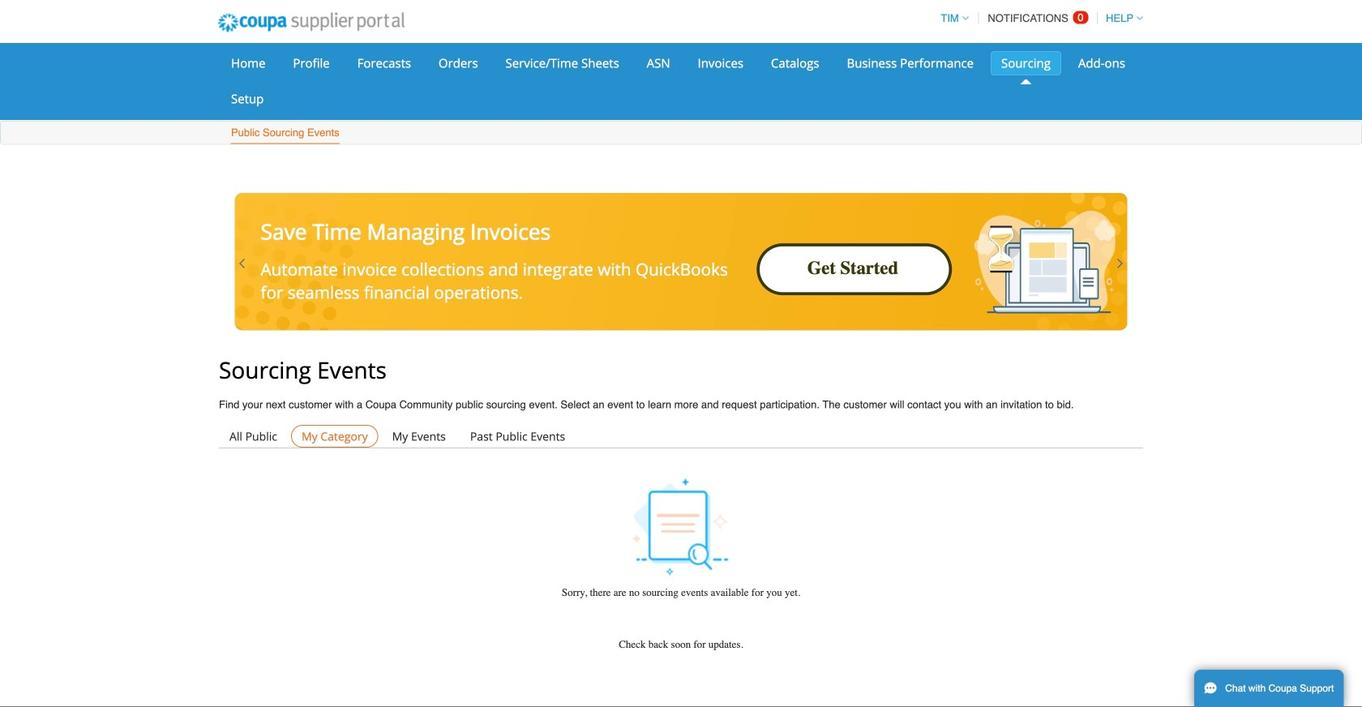 Task type: describe. For each thing, give the bounding box(es) containing it.
previous image
[[236, 257, 249, 270]]



Task type: locate. For each thing, give the bounding box(es) containing it.
tab list
[[219, 425, 1143, 448]]

coupa supplier portal image
[[207, 2, 416, 43]]

navigation
[[934, 2, 1143, 34]]



